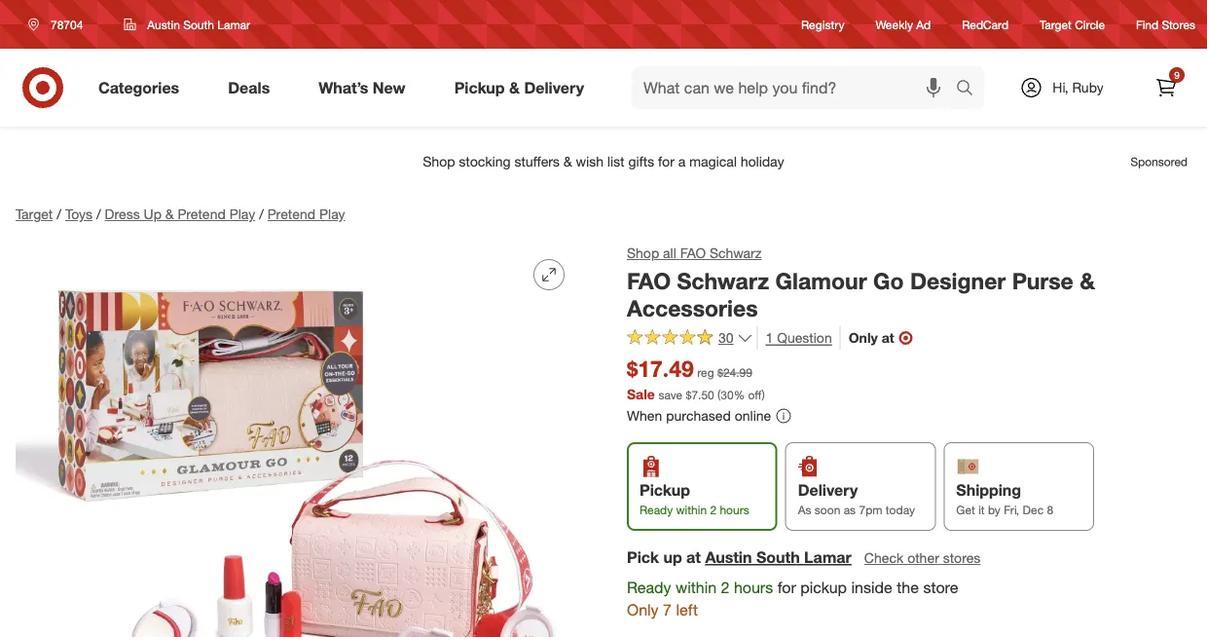 Task type: locate. For each thing, give the bounding box(es) containing it.
ready inside pickup ready within 2 hours
[[640, 503, 673, 517]]

pickup right new
[[455, 78, 505, 97]]

/ right toys
[[96, 206, 101, 223]]

ad
[[917, 17, 931, 32]]

1 vertical spatial 30
[[721, 388, 734, 403]]

0 horizontal spatial /
[[57, 206, 61, 223]]

at
[[882, 329, 895, 346], [687, 548, 701, 567]]

1 horizontal spatial /
[[96, 206, 101, 223]]

1 horizontal spatial lamar
[[805, 548, 852, 567]]

1 vertical spatial target
[[16, 206, 53, 223]]

1 horizontal spatial at
[[882, 329, 895, 346]]

lamar up "deals"
[[217, 17, 250, 32]]

$
[[686, 388, 692, 403]]

hours up pick up at austin south lamar
[[720, 503, 750, 517]]

within up up
[[677, 503, 707, 517]]

delivery up advertisement "region"
[[524, 78, 585, 97]]

pretend
[[178, 206, 226, 223], [268, 206, 316, 223]]

%
[[734, 388, 745, 403]]

1 horizontal spatial &
[[509, 78, 520, 97]]

target for target circle
[[1040, 17, 1072, 32]]

pickup
[[801, 578, 848, 597]]

pickup & delivery link
[[438, 66, 609, 109]]

0 horizontal spatial lamar
[[217, 17, 250, 32]]

2 within from the top
[[676, 578, 717, 597]]

find stores link
[[1137, 16, 1196, 33]]

1 horizontal spatial pretend
[[268, 206, 316, 223]]

0 horizontal spatial 2
[[711, 503, 717, 517]]

austin south lamar button
[[706, 547, 852, 569]]

search button
[[948, 66, 995, 113]]

at down go
[[882, 329, 895, 346]]

0 horizontal spatial pickup
[[455, 78, 505, 97]]

delivery
[[524, 78, 585, 97], [798, 480, 858, 499]]

delivery up soon
[[798, 480, 858, 499]]

0 vertical spatial pickup
[[455, 78, 505, 97]]

1 vertical spatial only
[[627, 601, 659, 620]]

target left circle
[[1040, 17, 1072, 32]]

ready up 7
[[627, 578, 672, 597]]

dec
[[1023, 503, 1044, 517]]

0 vertical spatial austin
[[147, 17, 180, 32]]

1 vertical spatial within
[[676, 578, 717, 597]]

7pm
[[860, 503, 883, 517]]

hi,
[[1053, 79, 1069, 96]]

toys
[[65, 206, 92, 223]]

0 horizontal spatial south
[[183, 17, 214, 32]]

2 horizontal spatial &
[[1081, 267, 1096, 294]]

pickup inside pickup ready within 2 hours
[[640, 480, 691, 499]]

only
[[849, 329, 878, 346], [627, 601, 659, 620]]

0 horizontal spatial &
[[165, 206, 174, 223]]

fao down shop
[[627, 267, 671, 294]]

pick
[[627, 548, 659, 567]]

1 within from the top
[[677, 503, 707, 517]]

as
[[844, 503, 856, 517]]

2 down pick up at austin south lamar
[[721, 578, 730, 597]]

south up 'for'
[[757, 548, 800, 567]]

online
[[735, 407, 772, 424]]

ruby
[[1073, 79, 1104, 96]]

austin inside dropdown button
[[147, 17, 180, 32]]

as
[[798, 503, 812, 517]]

austin
[[147, 17, 180, 32], [706, 548, 752, 567]]

&
[[509, 78, 520, 97], [165, 206, 174, 223], [1081, 267, 1096, 294]]

What can we help you find? suggestions appear below search field
[[632, 66, 961, 109]]

1 vertical spatial lamar
[[805, 548, 852, 567]]

1 horizontal spatial delivery
[[798, 480, 858, 499]]

find stores
[[1137, 17, 1196, 32]]

0 vertical spatial 2
[[711, 503, 717, 517]]

0 vertical spatial &
[[509, 78, 520, 97]]

0 horizontal spatial fao
[[627, 267, 671, 294]]

austin up categories link
[[147, 17, 180, 32]]

pickup up up
[[640, 480, 691, 499]]

9 link
[[1146, 66, 1188, 109]]

registry
[[802, 17, 845, 32]]

1 vertical spatial 2
[[721, 578, 730, 597]]

0 horizontal spatial austin
[[147, 17, 180, 32]]

within inside pickup ready within 2 hours
[[677, 503, 707, 517]]

within
[[677, 503, 707, 517], [676, 578, 717, 597]]

0 horizontal spatial only
[[627, 601, 659, 620]]

1 vertical spatial south
[[757, 548, 800, 567]]

30 down $24.99
[[721, 388, 734, 403]]

2 vertical spatial &
[[1081, 267, 1096, 294]]

all
[[663, 245, 677, 262]]

0 vertical spatial 30
[[719, 329, 734, 346]]

78704 button
[[16, 7, 104, 42]]

target left 'toys' 'link'
[[16, 206, 53, 223]]

1 horizontal spatial fao
[[681, 245, 706, 262]]

(
[[718, 388, 721, 403]]

target circle
[[1040, 17, 1106, 32]]

0 vertical spatial hours
[[720, 503, 750, 517]]

0 vertical spatial south
[[183, 17, 214, 32]]

0 horizontal spatial target
[[16, 206, 53, 223]]

find
[[1137, 17, 1159, 32]]

1 vertical spatial ready
[[627, 578, 672, 597]]

it
[[979, 503, 985, 517]]

1 vertical spatial delivery
[[798, 480, 858, 499]]

target for target / toys / dress up & pretend play / pretend play
[[16, 206, 53, 223]]

1 horizontal spatial 2
[[721, 578, 730, 597]]

today
[[886, 503, 916, 517]]

1 horizontal spatial pickup
[[640, 480, 691, 499]]

0 vertical spatial target
[[1040, 17, 1072, 32]]

0 horizontal spatial delivery
[[524, 78, 585, 97]]

what's new link
[[302, 66, 430, 109]]

3 / from the left
[[259, 206, 264, 223]]

/ left the pretend play link
[[259, 206, 264, 223]]

9
[[1175, 69, 1180, 81]]

only left 7
[[627, 601, 659, 620]]

0 horizontal spatial play
[[230, 206, 255, 223]]

1 horizontal spatial target
[[1040, 17, 1072, 32]]

lamar
[[217, 17, 250, 32], [805, 548, 852, 567]]

1 vertical spatial schwarz
[[677, 267, 770, 294]]

austin right up
[[706, 548, 752, 567]]

30 up $24.99
[[719, 329, 734, 346]]

fao
[[681, 245, 706, 262], [627, 267, 671, 294]]

2 pretend from the left
[[268, 206, 316, 223]]

/
[[57, 206, 61, 223], [96, 206, 101, 223], [259, 206, 264, 223]]

1 horizontal spatial play
[[319, 206, 345, 223]]

fao right all on the top of the page
[[681, 245, 706, 262]]

lamar up "pickup"
[[805, 548, 852, 567]]

pickup
[[455, 78, 505, 97], [640, 480, 691, 499]]

at right up
[[687, 548, 701, 567]]

hours left 'for'
[[734, 578, 774, 597]]

question
[[778, 329, 833, 346]]

1 horizontal spatial only
[[849, 329, 878, 346]]

stores
[[944, 550, 981, 567]]

target
[[1040, 17, 1072, 32], [16, 206, 53, 223]]

2 up pick up at austin south lamar
[[711, 503, 717, 517]]

target link
[[16, 206, 53, 223]]

1 vertical spatial austin
[[706, 548, 752, 567]]

redcard link
[[963, 16, 1009, 33]]

1 horizontal spatial south
[[757, 548, 800, 567]]

target / toys / dress up & pretend play / pretend play
[[16, 206, 345, 223]]

within inside "ready within 2 hours for pickup inside the store only 7 left"
[[676, 578, 717, 597]]

1 vertical spatial fao
[[627, 267, 671, 294]]

store
[[924, 578, 959, 597]]

2
[[711, 503, 717, 517], [721, 578, 730, 597]]

within up "left"
[[676, 578, 717, 597]]

sale
[[627, 386, 655, 403]]

1 vertical spatial pickup
[[640, 480, 691, 499]]

only down "shop all fao schwarz fao schwarz glamour go designer purse & accessories"
[[849, 329, 878, 346]]

designer
[[911, 267, 1007, 294]]

1 vertical spatial &
[[165, 206, 174, 223]]

1 vertical spatial hours
[[734, 578, 774, 597]]

0 horizontal spatial pretend
[[178, 206, 226, 223]]

pickup & delivery
[[455, 78, 585, 97]]

up
[[664, 548, 683, 567]]

schwarz
[[710, 245, 762, 262], [677, 267, 770, 294]]

0 horizontal spatial at
[[687, 548, 701, 567]]

0 vertical spatial within
[[677, 503, 707, 517]]

schwarz up accessories
[[677, 267, 770, 294]]

get
[[957, 503, 976, 517]]

30
[[719, 329, 734, 346], [721, 388, 734, 403]]

schwarz right all on the top of the page
[[710, 245, 762, 262]]

1 / from the left
[[57, 206, 61, 223]]

south up deals link
[[183, 17, 214, 32]]

circle
[[1076, 17, 1106, 32]]

1 question link
[[757, 327, 833, 349]]

new
[[373, 78, 406, 97]]

ready up "pick"
[[640, 503, 673, 517]]

2 horizontal spatial /
[[259, 206, 264, 223]]

0 vertical spatial ready
[[640, 503, 673, 517]]

0 vertical spatial lamar
[[217, 17, 250, 32]]

ready
[[640, 503, 673, 517], [627, 578, 672, 597]]

/ left toys
[[57, 206, 61, 223]]



Task type: describe. For each thing, give the bounding box(es) containing it.
7
[[663, 601, 672, 620]]

what's
[[319, 78, 369, 97]]

categories
[[98, 78, 179, 97]]

1 vertical spatial at
[[687, 548, 701, 567]]

purchased
[[667, 407, 731, 424]]

1 horizontal spatial austin
[[706, 548, 752, 567]]

austin south lamar button
[[111, 7, 263, 42]]

what's new
[[319, 78, 406, 97]]

left
[[676, 601, 698, 620]]

off
[[749, 388, 762, 403]]

weekly ad
[[876, 17, 931, 32]]

30 inside $17.49 reg $24.99 sale save $ 7.50 ( 30 % off )
[[721, 388, 734, 403]]

ready within 2 hours for pickup inside the store only 7 left
[[627, 578, 959, 620]]

pickup ready within 2 hours
[[640, 480, 750, 517]]

check other stores
[[865, 550, 981, 567]]

2 inside pickup ready within 2 hours
[[711, 503, 717, 517]]

shipping get it by fri, dec 8
[[957, 480, 1054, 517]]

ready inside "ready within 2 hours for pickup inside the store only 7 left"
[[627, 578, 672, 597]]

save
[[659, 388, 683, 403]]

1 pretend from the left
[[178, 206, 226, 223]]

only inside "ready within 2 hours for pickup inside the store only 7 left"
[[627, 601, 659, 620]]

reg
[[698, 365, 715, 380]]

up
[[144, 206, 162, 223]]

delivery inside delivery as soon as 7pm today
[[798, 480, 858, 499]]

redcard
[[963, 17, 1009, 32]]

the
[[897, 578, 920, 597]]

fao schwarz glamour go designer purse &#38; accessories, 1 of 9 image
[[16, 244, 581, 637]]

2 / from the left
[[96, 206, 101, 223]]

stores
[[1163, 17, 1196, 32]]

$17.49 reg $24.99 sale save $ 7.50 ( 30 % off )
[[627, 355, 766, 403]]

when
[[627, 407, 663, 424]]

)
[[762, 388, 766, 403]]

target circle link
[[1040, 16, 1106, 33]]

toys link
[[65, 206, 92, 223]]

30 link
[[627, 327, 754, 351]]

hours inside "ready within 2 hours for pickup inside the store only 7 left"
[[734, 578, 774, 597]]

check
[[865, 550, 904, 567]]

for
[[778, 578, 797, 597]]

30 inside "link"
[[719, 329, 734, 346]]

weekly
[[876, 17, 914, 32]]

deals
[[228, 78, 270, 97]]

dress
[[105, 206, 140, 223]]

0 vertical spatial at
[[882, 329, 895, 346]]

0 vertical spatial delivery
[[524, 78, 585, 97]]

deals link
[[212, 66, 294, 109]]

hi, ruby
[[1053, 79, 1104, 96]]

inside
[[852, 578, 893, 597]]

& inside pickup & delivery link
[[509, 78, 520, 97]]

0 vertical spatial fao
[[681, 245, 706, 262]]

1 question
[[766, 329, 833, 346]]

shop all fao schwarz fao schwarz glamour go designer purse & accessories
[[627, 245, 1096, 322]]

check other stores button
[[864, 548, 982, 569]]

2 play from the left
[[319, 206, 345, 223]]

lamar inside dropdown button
[[217, 17, 250, 32]]

purse
[[1013, 267, 1074, 294]]

0 vertical spatial only
[[849, 329, 878, 346]]

78704
[[51, 17, 83, 32]]

other
[[908, 550, 940, 567]]

categories link
[[82, 66, 204, 109]]

austin south lamar
[[147, 17, 250, 32]]

south inside dropdown button
[[183, 17, 214, 32]]

only at
[[849, 329, 895, 346]]

by
[[989, 503, 1001, 517]]

advertisement region
[[0, 138, 1208, 185]]

8
[[1048, 503, 1054, 517]]

0 vertical spatial schwarz
[[710, 245, 762, 262]]

when purchased online
[[627, 407, 772, 424]]

& inside "shop all fao schwarz fao schwarz glamour go designer purse & accessories"
[[1081, 267, 1096, 294]]

1 play from the left
[[230, 206, 255, 223]]

accessories
[[627, 295, 758, 322]]

7.50
[[692, 388, 715, 403]]

dress up & pretend play link
[[105, 206, 255, 223]]

1
[[766, 329, 774, 346]]

pickup for &
[[455, 78, 505, 97]]

glamour
[[776, 267, 868, 294]]

shop
[[627, 245, 660, 262]]

soon
[[815, 503, 841, 517]]

delivery as soon as 7pm today
[[798, 480, 916, 517]]

$17.49
[[627, 355, 694, 382]]

go
[[874, 267, 905, 294]]

pretend play link
[[268, 206, 345, 223]]

pickup for ready
[[640, 480, 691, 499]]

2 inside "ready within 2 hours for pickup inside the store only 7 left"
[[721, 578, 730, 597]]

$24.99
[[718, 365, 753, 380]]

pick up at austin south lamar
[[627, 548, 852, 567]]

hours inside pickup ready within 2 hours
[[720, 503, 750, 517]]

fri,
[[1004, 503, 1020, 517]]

weekly ad link
[[876, 16, 931, 33]]

search
[[948, 80, 995, 99]]



Task type: vqa. For each thing, say whether or not it's contained in the screenshot.
middle $6.80 REG $8.00 CLEARANCE WHEN PURCHASED ONLINE
no



